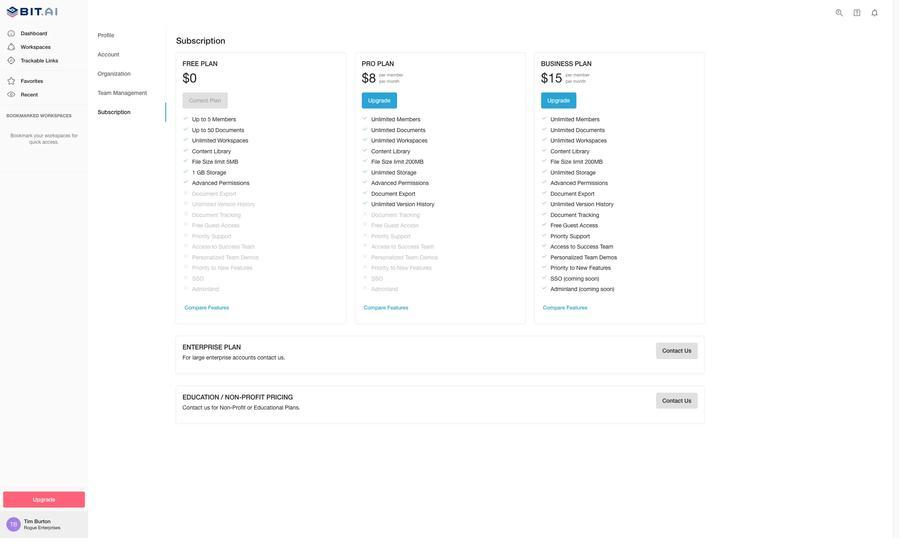 Task type: locate. For each thing, give the bounding box(es) containing it.
1 contact us button from the top
[[656, 343, 698, 359]]

subscription down team management
[[98, 108, 131, 115]]

1 horizontal spatial success
[[398, 243, 419, 250]]

3 storage from the left
[[576, 169, 596, 176]]

1 horizontal spatial file size limit 200mb
[[551, 159, 603, 165]]

file size limit 200mb
[[371, 159, 424, 165], [551, 159, 603, 165]]

3 document tracking from the left
[[551, 212, 599, 218]]

2 horizontal spatial personalized team demos
[[551, 254, 617, 260]]

member inside business plan $15 per member per month
[[573, 73, 590, 77]]

subscription up free
[[176, 36, 225, 46]]

2 horizontal spatial file
[[551, 159, 559, 165]]

2 horizontal spatial compare
[[543, 304, 565, 311]]

permissions for $15
[[578, 180, 608, 186]]

business
[[541, 60, 573, 67]]

0 horizontal spatial unlimited version history
[[192, 201, 255, 207]]

upgrade for $8
[[368, 97, 391, 104]]

2 horizontal spatial upgrade
[[548, 97, 570, 104]]

plan inside free plan $0
[[201, 60, 218, 67]]

permissions
[[219, 180, 249, 186], [398, 180, 429, 186], [578, 180, 608, 186]]

advanced
[[192, 180, 217, 186], [371, 180, 397, 186], [551, 180, 576, 186]]

member right $8
[[387, 73, 403, 77]]

size for $0
[[202, 159, 213, 165]]

1 advanced permissions from the left
[[192, 180, 249, 186]]

tim
[[24, 518, 33, 525]]

free for $8
[[371, 222, 382, 229]]

document export for $15
[[551, 190, 595, 197]]

plan for $0
[[201, 60, 218, 67]]

$15
[[541, 71, 562, 85]]

per
[[379, 73, 386, 77], [566, 73, 572, 77], [379, 79, 386, 83], [566, 79, 572, 83]]

2 advanced from the left
[[371, 180, 397, 186]]

1 export from the left
[[220, 190, 236, 197]]

2 horizontal spatial content library
[[551, 148, 590, 154]]

personalized for $15
[[551, 254, 583, 260]]

upgrade button up the burton
[[3, 491, 85, 508]]

unlimited members for $15
[[551, 116, 600, 123]]

document tracking for $15
[[551, 212, 599, 218]]

1 horizontal spatial priority to new features
[[371, 265, 432, 271]]

plan right the pro
[[377, 60, 394, 67]]

1 sso from the left
[[192, 275, 204, 282]]

month inside business plan $15 per member per month
[[573, 79, 586, 83]]

success
[[219, 243, 240, 250], [398, 243, 419, 250], [577, 243, 598, 250]]

1 vertical spatial contact us
[[662, 397, 692, 404]]

0 horizontal spatial free guest access
[[192, 222, 240, 229]]

file
[[192, 159, 201, 165], [371, 159, 380, 165], [551, 159, 559, 165]]

2 members from the left
[[397, 116, 420, 123]]

2 horizontal spatial guest
[[563, 222, 578, 229]]

free guest access
[[192, 222, 240, 229], [371, 222, 419, 229], [551, 222, 598, 229]]

plan inside the pro plan $8 per member per month
[[377, 60, 394, 67]]

2 horizontal spatial upgrade button
[[541, 92, 576, 109]]

access to success team
[[192, 243, 255, 250], [371, 243, 434, 250], [551, 243, 613, 250]]

1 vertical spatial for
[[212, 404, 218, 411]]

1 members from the left
[[212, 116, 236, 123]]

0 horizontal spatial advanced
[[192, 180, 217, 186]]

profile link
[[88, 26, 166, 45]]

1 horizontal spatial document tracking
[[371, 212, 420, 218]]

0 horizontal spatial export
[[220, 190, 236, 197]]

documents for $8
[[397, 127, 426, 133]]

pro
[[362, 60, 376, 67]]

0 horizontal spatial soon)
[[585, 275, 599, 282]]

version for $0
[[218, 201, 236, 207]]

unlimited workspaces for $8
[[371, 137, 428, 144]]

1 horizontal spatial unlimited version history
[[371, 201, 434, 207]]

2 free from the left
[[371, 222, 382, 229]]

to
[[201, 116, 206, 123], [201, 127, 206, 133], [212, 243, 217, 250], [391, 243, 396, 250], [571, 243, 576, 250], [211, 265, 216, 271], [391, 265, 396, 271], [570, 265, 575, 271]]

permissions for $0
[[219, 180, 249, 186]]

0 horizontal spatial 200mb
[[406, 159, 424, 165]]

library for $15
[[572, 148, 590, 154]]

3 unlimited version history from the left
[[551, 201, 614, 207]]

2 horizontal spatial documents
[[576, 127, 605, 133]]

3 history from the left
[[596, 201, 614, 207]]

library
[[214, 148, 231, 154], [393, 148, 410, 154], [572, 148, 590, 154]]

0 horizontal spatial permissions
[[219, 180, 249, 186]]

history
[[237, 201, 255, 207], [417, 201, 434, 207], [596, 201, 614, 207]]

priority
[[192, 233, 210, 239], [371, 233, 389, 239], [551, 233, 568, 239], [192, 265, 210, 271], [371, 265, 389, 271], [551, 265, 568, 271]]

2 horizontal spatial compare features
[[543, 304, 588, 311]]

personalized team demos
[[192, 254, 259, 260], [371, 254, 438, 260], [551, 254, 617, 260]]

3 advanced permissions from the left
[[551, 180, 608, 186]]

month inside the pro plan $8 per member per month
[[387, 79, 400, 83]]

0 horizontal spatial free
[[192, 222, 203, 229]]

1 horizontal spatial personalized
[[371, 254, 404, 260]]

1 vertical spatial us
[[685, 397, 692, 404]]

plan right business
[[575, 60, 592, 67]]

1 horizontal spatial guest
[[384, 222, 399, 229]]

profit
[[242, 393, 265, 401]]

priority support
[[192, 233, 232, 239], [371, 233, 411, 239], [551, 233, 590, 239]]

50
[[208, 127, 214, 133]]

us for enterprise plan
[[685, 347, 692, 354]]

content for $0
[[192, 148, 212, 154]]

month right $8
[[387, 79, 400, 83]]

0 horizontal spatial document export
[[192, 190, 236, 197]]

2 content from the left
[[371, 148, 391, 154]]

0 vertical spatial us
[[685, 347, 692, 354]]

1 permissions from the left
[[219, 180, 249, 186]]

3 compare from the left
[[543, 304, 565, 311]]

0 horizontal spatial content
[[192, 148, 212, 154]]

2 horizontal spatial library
[[572, 148, 590, 154]]

2 compare features from the left
[[364, 304, 408, 311]]

tracking for $15
[[578, 212, 599, 218]]

1 member from the left
[[387, 73, 403, 77]]

team
[[98, 89, 112, 96], [241, 243, 255, 250], [421, 243, 434, 250], [600, 243, 613, 250], [226, 254, 239, 260], [405, 254, 419, 260], [584, 254, 598, 260]]

management
[[113, 89, 147, 96]]

1 unlimited workspaces from the left
[[192, 137, 248, 144]]

0 horizontal spatial library
[[214, 148, 231, 154]]

1 new from the left
[[218, 265, 229, 271]]

up left 50
[[192, 127, 200, 133]]

2 documents from the left
[[397, 127, 426, 133]]

0 vertical spatial (coming
[[564, 275, 584, 282]]

0 horizontal spatial new
[[218, 265, 229, 271]]

library for $0
[[214, 148, 231, 154]]

educational
[[254, 404, 283, 411]]

3 support from the left
[[570, 233, 590, 239]]

member inside the pro plan $8 per member per month
[[387, 73, 403, 77]]

for inside education / non-profit pricing contact us for non-profit or educational plans.
[[212, 404, 218, 411]]

1 vertical spatial contact us button
[[656, 393, 698, 409]]

0 horizontal spatial member
[[387, 73, 403, 77]]

3 library from the left
[[572, 148, 590, 154]]

1 horizontal spatial unlimited workspaces
[[371, 137, 428, 144]]

2 file from the left
[[371, 159, 380, 165]]

workspaces
[[45, 133, 71, 138]]

0 vertical spatial up
[[192, 116, 200, 123]]

sso
[[192, 275, 204, 282], [371, 275, 383, 282], [551, 275, 562, 282]]

3 free from the left
[[551, 222, 562, 229]]

2 200mb from the left
[[585, 159, 603, 165]]

3 advanced from the left
[[551, 180, 576, 186]]

priority support for $15
[[551, 233, 590, 239]]

2 horizontal spatial permissions
[[578, 180, 608, 186]]

upgrade down $8
[[368, 97, 391, 104]]

1 limit from the left
[[215, 159, 225, 165]]

month
[[387, 79, 400, 83], [573, 79, 586, 83]]

1 horizontal spatial compare features button
[[362, 302, 410, 314]]

1 vertical spatial contact
[[662, 397, 683, 404]]

2 horizontal spatial version
[[576, 201, 594, 207]]

for inside bookmark your workspaces for quick access.
[[72, 133, 78, 138]]

compare features button for $8
[[362, 302, 410, 314]]

storage
[[207, 169, 226, 176], [397, 169, 417, 176], [576, 169, 596, 176]]

200mb
[[406, 159, 424, 165], [585, 159, 603, 165]]

2 demos from the left
[[420, 254, 438, 260]]

1 horizontal spatial history
[[417, 201, 434, 207]]

1 free from the left
[[192, 222, 203, 229]]

up to 5 members
[[192, 116, 236, 123]]

1 document export from the left
[[192, 190, 236, 197]]

2 month from the left
[[573, 79, 586, 83]]

content
[[192, 148, 212, 154], [371, 148, 391, 154], [551, 148, 571, 154]]

up for up to 50 documents
[[192, 127, 200, 133]]

2 horizontal spatial support
[[570, 233, 590, 239]]

3 compare features from the left
[[543, 304, 588, 311]]

free for $15
[[551, 222, 562, 229]]

2 horizontal spatial members
[[576, 116, 600, 123]]

2 document export from the left
[[371, 190, 415, 197]]

2 priority to new features from the left
[[371, 265, 432, 271]]

storage for $8
[[397, 169, 417, 176]]

1 vertical spatial soon)
[[601, 286, 614, 292]]

1 document tracking from the left
[[192, 212, 241, 218]]

3 document export from the left
[[551, 190, 595, 197]]

2 support from the left
[[391, 233, 411, 239]]

1 month from the left
[[387, 79, 400, 83]]

new
[[218, 265, 229, 271], [397, 265, 409, 271], [576, 265, 588, 271]]

1 guest from the left
[[205, 222, 220, 229]]

1 documents from the left
[[215, 127, 244, 133]]

tim burton rogue enterprises
[[24, 518, 60, 530]]

0 vertical spatial subscription
[[176, 36, 225, 46]]

2 horizontal spatial access to success team
[[551, 243, 613, 250]]

1 horizontal spatial library
[[393, 148, 410, 154]]

access to success team for $0
[[192, 243, 255, 250]]

content for $8
[[371, 148, 391, 154]]

export for $15
[[578, 190, 595, 197]]

unlimited documents for $15
[[551, 127, 605, 133]]

0 horizontal spatial access to success team
[[192, 243, 255, 250]]

3 demos from the left
[[599, 254, 617, 260]]

0 horizontal spatial unlimited workspaces
[[192, 137, 248, 144]]

subscription
[[176, 36, 225, 46], [98, 108, 131, 115]]

2 compare from the left
[[364, 304, 386, 311]]

1 advanced from the left
[[192, 180, 217, 186]]

success for $8
[[398, 243, 419, 250]]

2 advanced permissions from the left
[[371, 180, 429, 186]]

2 history from the left
[[417, 201, 434, 207]]

1 success from the left
[[219, 243, 240, 250]]

plan for $8
[[377, 60, 394, 67]]

success for $15
[[577, 243, 598, 250]]

members
[[212, 116, 236, 123], [397, 116, 420, 123], [576, 116, 600, 123]]

1 up from the top
[[192, 116, 200, 123]]

document export for $0
[[192, 190, 236, 197]]

2 tracking from the left
[[399, 212, 420, 218]]

2 personalized from the left
[[371, 254, 404, 260]]

upgrade up the burton
[[33, 496, 55, 503]]

us.
[[278, 354, 285, 361]]

2 library from the left
[[393, 148, 410, 154]]

2 compare features button from the left
[[362, 302, 410, 314]]

1 access to success team from the left
[[192, 243, 255, 250]]

unlimited documents
[[371, 127, 426, 133], [551, 127, 605, 133]]

1 horizontal spatial upgrade
[[368, 97, 391, 104]]

document export for $8
[[371, 190, 415, 197]]

team management
[[98, 89, 147, 96]]

0 horizontal spatial advanced permissions
[[192, 180, 249, 186]]

2 unlimited storage from the left
[[551, 169, 596, 176]]

compare features button
[[183, 302, 231, 314], [362, 302, 410, 314], [541, 302, 590, 314]]

adminland
[[192, 286, 219, 292], [371, 286, 398, 292], [551, 286, 578, 292]]

(coming down sso (coming soon)
[[579, 286, 599, 292]]

0 horizontal spatial demos
[[241, 254, 259, 260]]

adminland (coming soon)
[[551, 286, 614, 292]]

0 horizontal spatial members
[[212, 116, 236, 123]]

advanced permissions for $8
[[371, 180, 429, 186]]

5mb
[[226, 159, 238, 165]]

file size limit 5mb
[[192, 159, 238, 165]]

document tracking
[[192, 212, 241, 218], [371, 212, 420, 218], [551, 212, 599, 218]]

2 us from the top
[[685, 397, 692, 404]]

2 unlimited documents from the left
[[551, 127, 605, 133]]

burton
[[34, 518, 51, 525]]

soon)
[[585, 275, 599, 282], [601, 286, 614, 292]]

member for $15
[[573, 73, 590, 77]]

5
[[208, 116, 211, 123]]

plans.
[[285, 404, 300, 411]]

free guest access for $8
[[371, 222, 419, 229]]

workspaces
[[21, 44, 51, 50], [218, 137, 248, 144], [397, 137, 428, 144], [576, 137, 607, 144]]

1 support from the left
[[211, 233, 232, 239]]

features
[[231, 265, 252, 271], [410, 265, 432, 271], [589, 265, 611, 271], [208, 304, 229, 311], [387, 304, 408, 311], [567, 304, 588, 311]]

0 vertical spatial for
[[72, 133, 78, 138]]

2 free guest access from the left
[[371, 222, 419, 229]]

trackable links
[[21, 57, 58, 64]]

1 adminland from the left
[[192, 286, 219, 292]]

for right workspaces
[[72, 133, 78, 138]]

document tracking for $0
[[192, 212, 241, 218]]

large
[[192, 354, 205, 361]]

2 contact us button from the top
[[656, 393, 698, 409]]

3 personalized team demos from the left
[[551, 254, 617, 260]]

rogue
[[24, 525, 37, 530]]

month for $15
[[573, 79, 586, 83]]

0 horizontal spatial priority support
[[192, 233, 232, 239]]

guest for $0
[[205, 222, 220, 229]]

contact us for enterprise plan
[[662, 347, 692, 354]]

1 unlimited documents from the left
[[371, 127, 426, 133]]

2 horizontal spatial priority support
[[551, 233, 590, 239]]

history for $15
[[596, 201, 614, 207]]

1 file from the left
[[192, 159, 201, 165]]

0 horizontal spatial size
[[202, 159, 213, 165]]

member right $15
[[573, 73, 590, 77]]

workspaces for $8
[[397, 137, 428, 144]]

0 horizontal spatial unlimited storage
[[371, 169, 417, 176]]

plan right free
[[201, 60, 218, 67]]

free for $0
[[192, 222, 203, 229]]

1 us from the top
[[685, 347, 692, 354]]

1 size from the left
[[202, 159, 213, 165]]

bookmarked
[[6, 113, 39, 118]]

3 priority to new features from the left
[[551, 265, 611, 271]]

plan
[[201, 60, 218, 67], [377, 60, 394, 67], [575, 60, 592, 67], [224, 343, 241, 351]]

plan inside business plan $15 per member per month
[[575, 60, 592, 67]]

0 horizontal spatial file
[[192, 159, 201, 165]]

0 horizontal spatial support
[[211, 233, 232, 239]]

compare features for $8
[[364, 304, 408, 311]]

2 horizontal spatial priority to new features
[[551, 265, 611, 271]]

priority to new features
[[192, 265, 252, 271], [371, 265, 432, 271], [551, 265, 611, 271]]

recent
[[21, 91, 38, 98]]

tab list
[[88, 26, 166, 122]]

2 horizontal spatial size
[[561, 159, 572, 165]]

1 tracking from the left
[[220, 212, 241, 218]]

1 version from the left
[[218, 201, 236, 207]]

1 horizontal spatial unlimited documents
[[551, 127, 605, 133]]

3 tracking from the left
[[578, 212, 599, 218]]

0 horizontal spatial compare
[[185, 304, 207, 311]]

0 horizontal spatial tracking
[[220, 212, 241, 218]]

personalized team demos for $8
[[371, 254, 438, 260]]

month right $15
[[573, 79, 586, 83]]

non-
[[220, 404, 232, 411]]

pro plan $8 per member per month
[[362, 60, 403, 85]]

document tracking for $8
[[371, 212, 420, 218]]

1 horizontal spatial access to success team
[[371, 243, 434, 250]]

1 horizontal spatial priority support
[[371, 233, 411, 239]]

content library
[[192, 148, 231, 154], [371, 148, 410, 154], [551, 148, 590, 154]]

2 horizontal spatial unlimited workspaces
[[551, 137, 607, 144]]

1 horizontal spatial for
[[212, 404, 218, 411]]

limit
[[215, 159, 225, 165], [394, 159, 404, 165], [573, 159, 583, 165]]

3 export from the left
[[578, 190, 595, 197]]

3 size from the left
[[561, 159, 572, 165]]

2 version from the left
[[397, 201, 415, 207]]

documents for $15
[[576, 127, 605, 133]]

3 file from the left
[[551, 159, 559, 165]]

3 access to success team from the left
[[551, 243, 613, 250]]

1 horizontal spatial version
[[397, 201, 415, 207]]

for right us at the left bottom of the page
[[212, 404, 218, 411]]

1 vertical spatial subscription
[[98, 108, 131, 115]]

2 personalized team demos from the left
[[371, 254, 438, 260]]

plan up the accounts on the left bottom
[[224, 343, 241, 351]]

0 horizontal spatial document tracking
[[192, 212, 241, 218]]

upgrade down $15
[[548, 97, 570, 104]]

1 horizontal spatial personalized team demos
[[371, 254, 438, 260]]

trackable links button
[[0, 54, 88, 67]]

1 horizontal spatial documents
[[397, 127, 426, 133]]

1 compare from the left
[[185, 304, 207, 311]]

3 limit from the left
[[573, 159, 583, 165]]

contact for enterprise plan
[[662, 347, 683, 354]]

document export
[[192, 190, 236, 197], [371, 190, 415, 197], [551, 190, 595, 197]]

2 horizontal spatial unlimited version history
[[551, 201, 614, 207]]

1 history from the left
[[237, 201, 255, 207]]

2 horizontal spatial compare features button
[[541, 302, 590, 314]]

0 horizontal spatial unlimited members
[[371, 116, 420, 123]]

content library for $0
[[192, 148, 231, 154]]

up left 5
[[192, 116, 200, 123]]

3 content from the left
[[551, 148, 571, 154]]

1 horizontal spatial free
[[371, 222, 382, 229]]

0 horizontal spatial sso
[[192, 275, 204, 282]]

(coming up adminland (coming soon)
[[564, 275, 584, 282]]

support for $15
[[570, 233, 590, 239]]

2 horizontal spatial advanced
[[551, 180, 576, 186]]

1 horizontal spatial limit
[[394, 159, 404, 165]]

1 horizontal spatial document export
[[371, 190, 415, 197]]

3 version from the left
[[576, 201, 594, 207]]

1 unlimited storage from the left
[[371, 169, 417, 176]]

0 horizontal spatial version
[[218, 201, 236, 207]]

trackable
[[21, 57, 44, 64]]

upgrade button down $15
[[541, 92, 576, 109]]

file size limit 200mb for $8
[[371, 159, 424, 165]]

3 free guest access from the left
[[551, 222, 598, 229]]

1 horizontal spatial month
[[573, 79, 586, 83]]

unlimited
[[371, 116, 395, 123], [551, 116, 575, 123], [371, 127, 395, 133], [551, 127, 575, 133], [192, 137, 216, 144], [371, 137, 395, 144], [551, 137, 575, 144], [371, 169, 395, 176], [551, 169, 575, 176], [192, 201, 216, 207], [371, 201, 395, 207], [551, 201, 575, 207]]

0 horizontal spatial personalized team demos
[[192, 254, 259, 260]]

history for $8
[[417, 201, 434, 207]]

upgrade button down $8
[[362, 92, 397, 109]]

demos for $8
[[420, 254, 438, 260]]

version
[[218, 201, 236, 207], [397, 201, 415, 207], [576, 201, 594, 207]]

1 personalized from the left
[[192, 254, 224, 260]]

1 horizontal spatial free guest access
[[371, 222, 419, 229]]

2 unlimited version history from the left
[[371, 201, 434, 207]]

soon) for adminland (coming soon)
[[601, 286, 614, 292]]

2 limit from the left
[[394, 159, 404, 165]]

3 priority support from the left
[[551, 233, 590, 239]]

contact us for education / non-profit pricing
[[662, 397, 692, 404]]

access
[[221, 222, 240, 229], [401, 222, 419, 229], [580, 222, 598, 229], [192, 243, 210, 250], [371, 243, 390, 250], [551, 243, 569, 250]]

2 horizontal spatial document export
[[551, 190, 595, 197]]

1 horizontal spatial compare features
[[364, 304, 408, 311]]

1 priority support from the left
[[192, 233, 232, 239]]

3 members from the left
[[576, 116, 600, 123]]

2 horizontal spatial content
[[551, 148, 571, 154]]

1 vertical spatial (coming
[[579, 286, 599, 292]]

1 horizontal spatial storage
[[397, 169, 417, 176]]

guest for $15
[[563, 222, 578, 229]]

content library for $8
[[371, 148, 410, 154]]

priority to new features for $8
[[371, 265, 432, 271]]

unlimited members
[[371, 116, 420, 123], [551, 116, 600, 123]]

2 horizontal spatial new
[[576, 265, 588, 271]]

members for $15
[[576, 116, 600, 123]]

unlimited workspaces
[[192, 137, 248, 144], [371, 137, 428, 144], [551, 137, 607, 144]]

content for $15
[[551, 148, 571, 154]]

1 horizontal spatial 200mb
[[585, 159, 603, 165]]

demos
[[241, 254, 259, 260], [420, 254, 438, 260], [599, 254, 617, 260]]

(coming
[[564, 275, 584, 282], [579, 286, 599, 292]]

3 permissions from the left
[[578, 180, 608, 186]]

document
[[192, 190, 218, 197], [371, 190, 397, 197], [551, 190, 577, 197], [192, 212, 218, 218], [371, 212, 397, 218], [551, 212, 577, 218]]

0 horizontal spatial limit
[[215, 159, 225, 165]]

2 file size limit 200mb from the left
[[551, 159, 603, 165]]

team inside tab list
[[98, 89, 112, 96]]

plan inside enterprise plan for large enterprise accounts contact us.
[[224, 343, 241, 351]]

1 horizontal spatial advanced permissions
[[371, 180, 429, 186]]

3 personalized from the left
[[551, 254, 583, 260]]

upgrade button for $15
[[541, 92, 576, 109]]

upgrade button for $8
[[362, 92, 397, 109]]

1 library from the left
[[214, 148, 231, 154]]

1 content from the left
[[192, 148, 212, 154]]

access to success team for $8
[[371, 243, 434, 250]]

1 horizontal spatial upgrade button
[[362, 92, 397, 109]]

1 file size limit 200mb from the left
[[371, 159, 424, 165]]

free
[[183, 60, 199, 67]]

1 priority to new features from the left
[[192, 265, 252, 271]]

documents
[[215, 127, 244, 133], [397, 127, 426, 133], [576, 127, 605, 133]]

advanced for $15
[[551, 180, 576, 186]]

2 contact us from the top
[[662, 397, 692, 404]]

3 compare features button from the left
[[541, 302, 590, 314]]

plan for for
[[224, 343, 241, 351]]

us
[[204, 404, 210, 411]]



Task type: describe. For each thing, give the bounding box(es) containing it.
contact
[[257, 354, 276, 361]]

organization
[[98, 70, 131, 77]]

dashboard button
[[0, 26, 88, 40]]

organization link
[[88, 64, 166, 83]]

recent button
[[0, 88, 88, 102]]

export for $8
[[399, 190, 415, 197]]

access to success team for $15
[[551, 243, 613, 250]]

1 horizontal spatial subscription
[[176, 36, 225, 46]]

sso for $0
[[192, 275, 204, 282]]

advanced for $0
[[192, 180, 217, 186]]

compare features for $15
[[543, 304, 588, 311]]

file for $8
[[371, 159, 380, 165]]

1 demos from the left
[[241, 254, 259, 260]]

demos for $15
[[599, 254, 617, 260]]

sso for $8
[[371, 275, 383, 282]]

history for $0
[[237, 201, 255, 207]]

compare features button for $15
[[541, 302, 590, 314]]

favorites
[[21, 78, 43, 84]]

subscription link
[[88, 102, 166, 122]]

0 horizontal spatial upgrade button
[[3, 491, 85, 508]]

1
[[192, 169, 195, 176]]

tracking for $0
[[220, 212, 241, 218]]

education
[[183, 393, 219, 401]]

compare for $15
[[543, 304, 565, 311]]

unlimited version history for $8
[[371, 201, 434, 207]]

unlimited members for $8
[[371, 116, 420, 123]]

3 sso from the left
[[551, 275, 562, 282]]

/
[[221, 393, 223, 401]]

access.
[[42, 139, 59, 145]]

up for up to 5 members
[[192, 116, 200, 123]]

members for $8
[[397, 116, 420, 123]]

personalized team demos for $15
[[551, 254, 617, 260]]

bookmark your workspaces for quick access.
[[10, 133, 78, 145]]

advanced permissions for $0
[[192, 180, 249, 186]]

adminland for $0
[[192, 286, 219, 292]]

limit for $0
[[215, 159, 225, 165]]

file size limit 200mb for $15
[[551, 159, 603, 165]]

limit for $8
[[394, 159, 404, 165]]

member for $8
[[387, 73, 403, 77]]

priority to new features for $15
[[551, 265, 611, 271]]

gb
[[197, 169, 205, 176]]

1 storage from the left
[[207, 169, 226, 176]]

enterprise plan for large enterprise accounts contact us.
[[183, 343, 285, 361]]

account link
[[88, 45, 166, 64]]

version for $8
[[397, 201, 415, 207]]

$8
[[362, 71, 376, 85]]

account
[[98, 51, 119, 58]]

soon) for sso (coming soon)
[[585, 275, 599, 282]]

free plan $0
[[183, 60, 218, 85]]

priority support for $8
[[371, 233, 411, 239]]

unlimited storage for $8
[[371, 169, 417, 176]]

up to 50 documents
[[192, 127, 244, 133]]

advanced for $8
[[371, 180, 397, 186]]

1 compare features button from the left
[[183, 302, 231, 314]]

month for $8
[[387, 79, 400, 83]]

non-
[[225, 393, 242, 401]]

storage for $15
[[576, 169, 596, 176]]

bookmark
[[10, 133, 33, 138]]

dashboard
[[21, 30, 47, 36]]

new for $8
[[397, 265, 409, 271]]

pricing
[[266, 393, 293, 401]]

education / non-profit pricing contact us for non-profit or educational plans.
[[183, 393, 300, 411]]

profile
[[98, 32, 114, 38]]

success for $0
[[219, 243, 240, 250]]

enterprise
[[206, 354, 231, 361]]

contact for education / non-profit pricing
[[662, 397, 683, 404]]

unlimited workspaces for $15
[[551, 137, 607, 144]]

personalized for $0
[[192, 254, 224, 260]]

priority support for $0
[[192, 233, 232, 239]]

enterprise
[[183, 343, 222, 351]]

business plan $15 per member per month
[[541, 60, 592, 85]]

enterprises
[[38, 525, 60, 530]]

adminland for $8
[[371, 286, 398, 292]]

workspaces
[[40, 113, 72, 118]]

new for $0
[[218, 265, 229, 271]]

contact inside education / non-profit pricing contact us for non-profit or educational plans.
[[183, 404, 203, 411]]

limit for $15
[[573, 159, 583, 165]]

1 gb storage
[[192, 169, 226, 176]]

links
[[46, 57, 58, 64]]

support for $0
[[211, 233, 232, 239]]

quick
[[29, 139, 41, 145]]

1 compare features from the left
[[185, 304, 229, 311]]

size for $8
[[382, 159, 392, 165]]

3 adminland from the left
[[551, 286, 578, 292]]

sso (coming soon)
[[551, 275, 599, 282]]

$0
[[183, 71, 197, 85]]

file for $15
[[551, 159, 559, 165]]

your
[[34, 133, 43, 138]]

workspaces inside 'button'
[[21, 44, 51, 50]]

unlimited workspaces for $0
[[192, 137, 248, 144]]

personalized team demos for $0
[[192, 254, 259, 260]]

accounts
[[233, 354, 256, 361]]

profit
[[232, 404, 246, 411]]

subscription inside 'link'
[[98, 108, 131, 115]]

personalized for $8
[[371, 254, 404, 260]]

plan for $15
[[575, 60, 592, 67]]

workspaces for $0
[[218, 137, 248, 144]]

support for $8
[[391, 233, 411, 239]]

new for $15
[[576, 265, 588, 271]]

advanced permissions for $15
[[551, 180, 608, 186]]

unlimited version history for $15
[[551, 201, 614, 207]]

team management link
[[88, 83, 166, 102]]

tb
[[10, 521, 17, 528]]

200mb for $8
[[406, 159, 424, 165]]

unlimited version history for $0
[[192, 201, 255, 207]]

export for $0
[[220, 190, 236, 197]]

tab list containing profile
[[88, 26, 166, 122]]

favorites button
[[0, 74, 88, 88]]

for
[[183, 354, 191, 361]]

file for $0
[[192, 159, 201, 165]]

0 horizontal spatial upgrade
[[33, 496, 55, 503]]

content library for $15
[[551, 148, 590, 154]]

us for education / non-profit pricing
[[685, 397, 692, 404]]

bookmarked workspaces
[[6, 113, 72, 118]]

library for $8
[[393, 148, 410, 154]]

or
[[247, 404, 252, 411]]

workspaces button
[[0, 40, 88, 54]]

unlimited documents for $8
[[371, 127, 426, 133]]

workspaces for $15
[[576, 137, 607, 144]]

version for $15
[[576, 201, 594, 207]]

contact us button for enterprise plan
[[656, 343, 698, 359]]

free guest access for $0
[[192, 222, 240, 229]]

compare for $8
[[364, 304, 386, 311]]

(coming for sso
[[564, 275, 584, 282]]



Task type: vqa. For each thing, say whether or not it's contained in the screenshot.
Tim Burton 4 Days Ago
no



